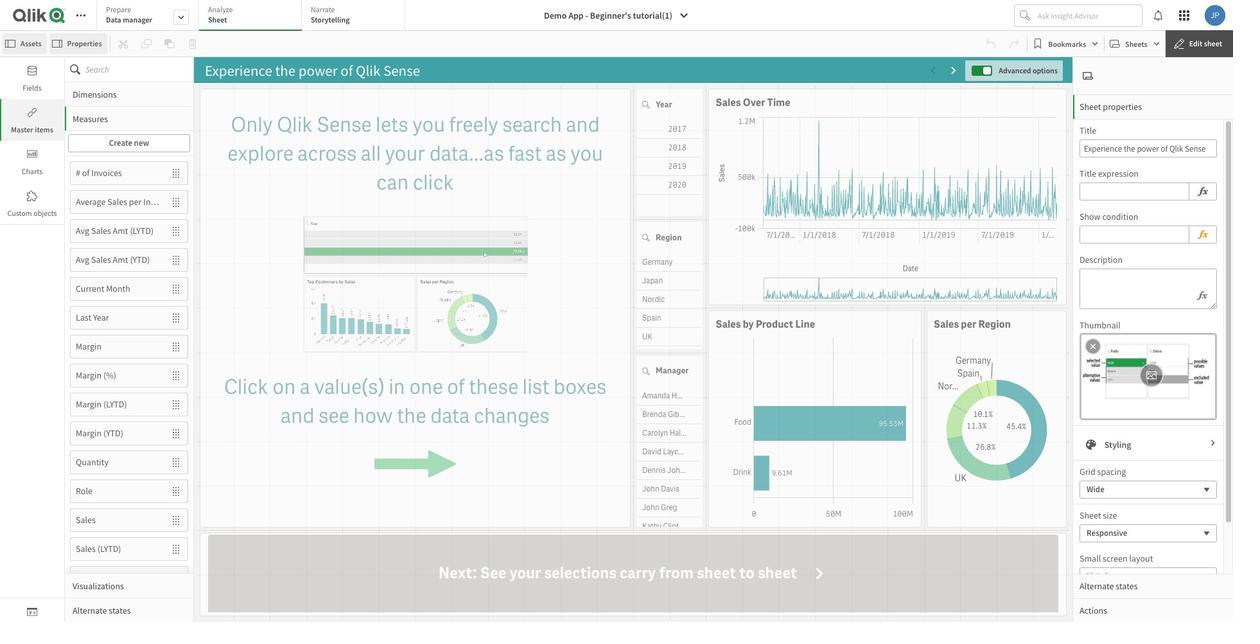 Task type: locate. For each thing, give the bounding box(es) containing it.
(ytd) down sales (lytd)
[[97, 572, 117, 584]]

0 vertical spatial states
[[1117, 580, 1139, 592]]

0 horizontal spatial region
[[656, 232, 682, 243]]

sales for sales by product line
[[716, 318, 741, 331]]

2 vertical spatial sheet
[[1080, 510, 1102, 521]]

demo
[[544, 10, 567, 21]]

open expression editor image down open expression editor icon
[[1198, 288, 1208, 303]]

alternate states down visualizations
[[73, 604, 131, 616]]

1 horizontal spatial alternate
[[1080, 580, 1115, 592]]

current month
[[76, 283, 130, 294]]

2 vertical spatial (lytd)
[[97, 543, 121, 555]]

8 move image from the top
[[165, 538, 188, 560]]

move image for margin (lytd)
[[165, 394, 188, 415]]

1 vertical spatial open expression editor image
[[1198, 288, 1208, 303]]

custom
[[7, 208, 32, 218]]

size
[[1104, 510, 1118, 521]]

sheet left the to
[[697, 563, 737, 584]]

john down dennis
[[643, 484, 660, 494]]

0 horizontal spatial alternate states
[[73, 604, 131, 616]]

1 vertical spatial per
[[962, 318, 977, 331]]

application
[[0, 0, 1234, 622], [200, 89, 631, 528]]

0 vertical spatial open expression editor image
[[1198, 184, 1210, 199]]

1 horizontal spatial sheet
[[758, 563, 798, 584]]

(ytd) down margin (lytd)
[[103, 427, 123, 439]]

title
[[1080, 125, 1097, 136], [1080, 168, 1097, 179]]

2 vertical spatial (ytd)
[[97, 572, 117, 584]]

Search text field
[[85, 57, 193, 82]]

and
[[566, 111, 600, 138], [281, 402, 315, 429]]

0 vertical spatial title
[[1080, 125, 1097, 136]]

move image for # of invoices
[[165, 162, 188, 184]]

6 move image from the top
[[165, 365, 188, 387]]

1 vertical spatial avg
[[76, 254, 89, 265]]

can
[[377, 169, 409, 196]]

1 vertical spatial your
[[510, 563, 541, 584]]

2 title from the top
[[1080, 168, 1097, 179]]

puzzle image
[[27, 191, 37, 201]]

of right # at the top of page
[[82, 167, 90, 179]]

invoices
[[91, 167, 122, 179]]

edit sheet button
[[1166, 30, 1234, 57]]

of up data
[[447, 374, 465, 401]]

month
[[106, 283, 130, 294]]

sales for sales
[[76, 514, 96, 526]]

john for john greg
[[643, 502, 660, 513]]

9 move image from the top
[[165, 567, 188, 589]]

4 move image from the top
[[165, 278, 188, 300]]

per inside application
[[962, 318, 977, 331]]

john inside john greg optional. 7 of 19 'row'
[[643, 502, 660, 513]]

3 move image from the top
[[165, 394, 188, 415]]

and inside click on a value(s) in one of these list boxes and see how the data changes
[[281, 402, 315, 429]]

0 horizontal spatial states
[[109, 604, 131, 616]]

1 horizontal spatial you
[[571, 140, 603, 167]]

avg
[[76, 225, 89, 237], [76, 254, 89, 265]]

2019
[[669, 161, 687, 172]]

amt for (ytd)
[[113, 254, 128, 265]]

charts
[[22, 166, 43, 176]]

margin left (%)
[[76, 370, 102, 381]]

reset thumbnail image
[[1088, 340, 1100, 353]]

greg
[[661, 502, 678, 513]]

click
[[413, 169, 454, 196]]

small screen layout
[[1080, 553, 1154, 564]]

of inside click on a value(s) in one of these list boxes and see how the data changes
[[447, 374, 465, 401]]

avg sales amt (ytd)
[[76, 254, 150, 265]]

manager
[[123, 15, 152, 24]]

avg sales amt (lytd)
[[76, 225, 154, 237]]

0 vertical spatial year
[[656, 99, 673, 110]]

None text field
[[1080, 139, 1218, 157], [1080, 226, 1190, 244], [1080, 139, 1218, 157], [1080, 226, 1190, 244]]

0 horizontal spatial and
[[281, 402, 315, 429]]

next image
[[1210, 439, 1218, 451]]

2020
[[669, 180, 687, 190]]

0 vertical spatial sheet
[[208, 15, 227, 24]]

amt down average sales per invoice
[[113, 225, 128, 237]]

avg up current
[[76, 254, 89, 265]]

-
[[586, 10, 589, 21]]

prepare
[[106, 4, 131, 14]]

next: see your selections carry from sheet to sheet
[[439, 563, 798, 584]]

year
[[656, 99, 673, 110], [93, 312, 109, 323]]

(ytd) for sales (ytd)
[[97, 572, 117, 584]]

open expression editor image
[[1198, 184, 1210, 199], [1198, 288, 1208, 303]]

show condition
[[1080, 211, 1139, 222]]

spain optional. 4 of 7 row
[[637, 309, 703, 328]]

next sheet: product details image
[[949, 65, 960, 76]]

dennis
[[643, 465, 666, 475]]

move image for last year
[[165, 307, 188, 329]]

states down small screen layout
[[1117, 580, 1139, 592]]

sheet right the to
[[758, 563, 798, 584]]

sales for sales per region
[[934, 318, 960, 331]]

all
[[361, 140, 381, 167]]

sheet left the size
[[1080, 510, 1102, 521]]

alternate
[[1080, 580, 1115, 592], [73, 604, 107, 616]]

sheet
[[1205, 39, 1223, 48], [697, 563, 737, 584], [758, 563, 798, 584]]

0 vertical spatial (ytd)
[[130, 254, 150, 265]]

nordic optional. 3 of 7 row
[[637, 291, 703, 309]]

2 amt from the top
[[113, 254, 128, 265]]

2018
[[669, 143, 687, 153]]

1 vertical spatial of
[[447, 374, 465, 401]]

1 vertical spatial (ytd)
[[103, 427, 123, 439]]

(lytd) down invoice
[[130, 225, 154, 237]]

move image
[[165, 191, 188, 213], [165, 336, 188, 358], [165, 394, 188, 415], [165, 451, 188, 473], [165, 480, 188, 502], [165, 509, 188, 531]]

1 amt from the top
[[113, 225, 128, 237]]

1 vertical spatial and
[[281, 402, 315, 429]]

1 move image from the top
[[165, 162, 188, 184]]

1 vertical spatial sheet
[[1080, 101, 1102, 112]]

alternate states inside alternate states tab
[[1080, 580, 1139, 592]]

and inside only qlik sense lets you freely search and explore across all your data...as fast as you can click
[[566, 111, 600, 138]]

your up can
[[385, 140, 426, 167]]

you right as
[[571, 140, 603, 167]]

0 vertical spatial amt
[[113, 225, 128, 237]]

across
[[298, 140, 357, 167]]

1 vertical spatial amt
[[113, 254, 128, 265]]

fast
[[509, 140, 542, 167]]

visualizations
[[73, 580, 124, 592]]

objects
[[34, 208, 57, 218]]

4 move image from the top
[[165, 451, 188, 473]]

open expression editor image
[[1198, 227, 1210, 242]]

amanda honda optional. 1 of 19 row
[[637, 387, 703, 405]]

sales (lytd)
[[76, 543, 121, 555]]

1 avg from the top
[[76, 225, 89, 237]]

thumbnail
[[1080, 319, 1121, 331]]

1 open expression editor image from the top
[[1198, 184, 1210, 199]]

tab list
[[96, 0, 409, 32], [65, 82, 193, 622]]

brenda gibson
[[643, 409, 692, 419]]

lets
[[376, 111, 409, 138]]

edit
[[1190, 39, 1203, 48]]

sheet right edit
[[1205, 39, 1223, 48]]

kathy clinton
[[643, 521, 688, 531]]

1 horizontal spatial states
[[1117, 580, 1139, 592]]

5 move image from the top
[[165, 307, 188, 329]]

and up as
[[566, 111, 600, 138]]

0 horizontal spatial your
[[385, 140, 426, 167]]

narrate
[[311, 4, 335, 14]]

1 vertical spatial tab list
[[65, 82, 193, 622]]

properties button
[[49, 33, 107, 54]]

you
[[413, 111, 445, 138], [571, 140, 603, 167]]

# of invoices
[[76, 167, 122, 179]]

alternate states tab
[[1074, 574, 1234, 598]]

advanced options
[[1000, 65, 1059, 75]]

sheet size
[[1080, 510, 1118, 521]]

kathy clinton optional. 8 of 19 row
[[637, 517, 703, 536]]

1 vertical spatial john
[[643, 502, 660, 513]]

3 move image from the top
[[165, 249, 188, 271]]

0 horizontal spatial alternate
[[73, 604, 107, 616]]

show
[[1080, 211, 1101, 222]]

john greg optional. 7 of 19 row
[[637, 498, 703, 517]]

click on a value(s) in one of these list boxes and see how the data changes
[[224, 374, 607, 429]]

2 avg from the top
[[76, 254, 89, 265]]

japan optional. 2 of 7 row
[[637, 272, 703, 291]]

you right lets
[[413, 111, 445, 138]]

fields
[[23, 83, 42, 93]]

0 vertical spatial region
[[656, 232, 682, 243]]

1 horizontal spatial per
[[962, 318, 977, 331]]

1 margin from the top
[[76, 341, 102, 352]]

johnson
[[668, 465, 697, 475]]

tab list containing dimensions
[[65, 82, 193, 622]]

(lytd) up sales (ytd)
[[97, 543, 121, 555]]

region inside sales per region application
[[979, 318, 1012, 331]]

2 horizontal spatial sheet
[[1205, 39, 1223, 48]]

sheet down analyze
[[208, 15, 227, 24]]

0 horizontal spatial of
[[82, 167, 90, 179]]

3 margin from the top
[[76, 399, 102, 410]]

1 horizontal spatial alternate states
[[1080, 580, 1139, 592]]

sense
[[317, 111, 372, 138]]

avg down the average
[[76, 225, 89, 237]]

alternate states down screen
[[1080, 580, 1139, 592]]

1 vertical spatial alternate
[[73, 604, 107, 616]]

1 horizontal spatial and
[[566, 111, 600, 138]]

1 horizontal spatial of
[[447, 374, 465, 401]]

1 horizontal spatial your
[[510, 563, 541, 584]]

2 move image from the top
[[165, 336, 188, 358]]

1 john from the top
[[643, 484, 660, 494]]

move image for sales (ytd)
[[165, 567, 188, 589]]

0 vertical spatial tab list
[[96, 0, 409, 32]]

john left greg
[[643, 502, 660, 513]]

john inside john davis optional. 6 of 19 row
[[643, 484, 660, 494]]

2 move image from the top
[[165, 220, 188, 242]]

avg for avg sales amt (ytd)
[[76, 254, 89, 265]]

alternate up actions
[[1080, 580, 1115, 592]]

1 vertical spatial title
[[1080, 168, 1097, 179]]

object image
[[27, 149, 37, 159]]

options
[[1033, 65, 1059, 75]]

john davis
[[643, 484, 680, 494]]

1 title from the top
[[1080, 125, 1097, 136]]

title left expression
[[1080, 168, 1097, 179]]

analyze sheet
[[208, 4, 233, 24]]

dennis johnson optional. 5 of 19 row
[[637, 461, 703, 480]]

amt up month
[[113, 254, 128, 265]]

alternate down visualizations
[[73, 604, 107, 616]]

0 vertical spatial alternate
[[1080, 580, 1115, 592]]

honda
[[672, 390, 695, 401]]

margin down the margin (%)
[[76, 399, 102, 410]]

0 vertical spatial john
[[643, 484, 660, 494]]

avg for avg sales amt (lytd)
[[76, 225, 89, 237]]

davis
[[661, 484, 680, 494]]

alternate states
[[1080, 580, 1139, 592], [73, 604, 131, 616]]

(ytd) up month
[[130, 254, 150, 265]]

0 horizontal spatial you
[[413, 111, 445, 138]]

1 horizontal spatial region
[[979, 318, 1012, 331]]

actions tab
[[1074, 598, 1234, 622]]

1 horizontal spatial year
[[656, 99, 673, 110]]

None text field
[[1080, 183, 1190, 201]]

james peterson image
[[1206, 5, 1226, 26]]

0 horizontal spatial per
[[129, 196, 142, 208]]

dimensions
[[73, 88, 117, 100]]

sheet inside sheet properties tab
[[1080, 101, 1102, 112]]

and down a
[[281, 402, 315, 429]]

0 vertical spatial you
[[413, 111, 445, 138]]

open expression editor image up open expression editor icon
[[1198, 184, 1210, 199]]

condition
[[1103, 211, 1139, 222]]

1 vertical spatial region
[[979, 318, 1012, 331]]

2 margin from the top
[[76, 370, 102, 381]]

move image for margin (%)
[[165, 365, 188, 387]]

arrow right image
[[813, 566, 828, 582]]

0 vertical spatial and
[[566, 111, 600, 138]]

4 margin from the top
[[76, 427, 102, 439]]

sheet down the sheet icon
[[1080, 101, 1102, 112]]

move image
[[165, 162, 188, 184], [165, 220, 188, 242], [165, 249, 188, 271], [165, 278, 188, 300], [165, 307, 188, 329], [165, 365, 188, 387], [165, 423, 188, 444], [165, 538, 188, 560], [165, 567, 188, 589]]

assets button
[[3, 33, 47, 54]]

2 john from the top
[[643, 502, 660, 513]]

move image for avg sales amt (lytd)
[[165, 220, 188, 242]]

0 vertical spatial alternate states
[[1080, 580, 1139, 592]]

0 vertical spatial avg
[[76, 225, 89, 237]]

(ytd)
[[130, 254, 150, 265], [103, 427, 123, 439], [97, 572, 117, 584]]

year right last
[[93, 312, 109, 323]]

1 vertical spatial alternate states
[[73, 604, 131, 616]]

6 move image from the top
[[165, 509, 188, 531]]

0 vertical spatial your
[[385, 140, 426, 167]]

amt
[[113, 225, 128, 237], [113, 254, 128, 265]]

sales by product line
[[716, 318, 816, 331]]

sales per region
[[934, 318, 1012, 331]]

changes
[[474, 402, 550, 429]]

sales for sales (ytd)
[[76, 572, 96, 584]]

over
[[743, 96, 766, 109]]

margin up quantity
[[76, 427, 102, 439]]

7 move image from the top
[[165, 423, 188, 444]]

(lytd) for sales (lytd)
[[97, 543, 121, 555]]

your right see
[[510, 563, 541, 584]]

laychak
[[663, 446, 691, 457]]

margin down last year
[[76, 341, 102, 352]]

sales for sales (lytd)
[[76, 543, 96, 555]]

2018 optional. 2 of 5 row
[[637, 139, 703, 157]]

margin
[[76, 341, 102, 352], [76, 370, 102, 381], [76, 399, 102, 410], [76, 427, 102, 439]]

master items button
[[0, 99, 64, 141]]

2017 optional. 1 of 5 row
[[637, 120, 703, 139]]

1 move image from the top
[[165, 191, 188, 213]]

(lytd)
[[130, 225, 154, 237], [103, 399, 127, 410], [97, 543, 121, 555]]

carolyn
[[643, 428, 669, 438]]

states inside tab
[[1117, 580, 1139, 592]]

year up 2017 optional. 1 of 5 row
[[656, 99, 673, 110]]

5 move image from the top
[[165, 480, 188, 502]]

sheets
[[1126, 39, 1148, 49]]

1 vertical spatial year
[[93, 312, 109, 323]]

title down 'sheet properties'
[[1080, 125, 1097, 136]]

(lytd) down (%)
[[103, 399, 127, 410]]

one
[[410, 374, 443, 401]]

link image
[[27, 107, 37, 118]]

1 vertical spatial (lytd)
[[103, 399, 127, 410]]

states down visualizations
[[109, 604, 131, 616]]

sales
[[716, 96, 741, 109], [107, 196, 127, 208], [91, 225, 111, 237], [91, 254, 111, 265], [716, 318, 741, 331], [934, 318, 960, 331], [76, 514, 96, 526], [76, 543, 96, 555], [76, 572, 96, 584]]

gibson
[[668, 409, 692, 419]]

sales for sales over time
[[716, 96, 741, 109]]

title for title expression
[[1080, 168, 1097, 179]]



Task type: describe. For each thing, give the bounding box(es) containing it.
items
[[35, 125, 53, 134]]

line
[[796, 318, 816, 331]]

japan
[[643, 276, 663, 286]]

invoice
[[143, 196, 170, 208]]

germany optional. 1 of 7 row
[[637, 253, 703, 272]]

carry
[[620, 563, 656, 584]]

bookmarks
[[1049, 39, 1087, 49]]

next: see your selections carry from sheet to sheet application
[[200, 533, 1068, 616]]

move image for sales (lytd)
[[165, 538, 188, 560]]

qlik
[[277, 111, 313, 138]]

uk optional. 5 of 7 row
[[637, 328, 703, 347]]

clinton
[[664, 521, 688, 531]]

see
[[480, 563, 507, 584]]

description
[[1080, 254, 1123, 265]]

grid
[[1080, 466, 1096, 478]]

data...as
[[430, 140, 505, 167]]

sheet properties
[[1080, 101, 1143, 112]]

layout
[[1130, 553, 1154, 564]]

by
[[743, 318, 754, 331]]

only
[[231, 111, 273, 138]]

manager
[[656, 365, 689, 376]]

move image for margin (ytd)
[[165, 423, 188, 444]]

search
[[503, 111, 562, 138]]

bookmarks button
[[1031, 33, 1102, 54]]

your inside next: see your selections carry from sheet to sheet button
[[510, 563, 541, 584]]

selections
[[545, 563, 617, 584]]

john greg
[[643, 502, 678, 513]]

margin (%)
[[76, 370, 116, 381]]

usa optional. 6 of 7 row
[[637, 347, 703, 365]]

0 horizontal spatial year
[[93, 312, 109, 323]]

boxes
[[554, 374, 607, 401]]

amanda honda
[[643, 390, 695, 401]]

palette image
[[1087, 440, 1097, 450]]

to
[[740, 563, 755, 584]]

click
[[224, 374, 269, 401]]

screen
[[1104, 553, 1128, 564]]

move image for margin
[[165, 336, 188, 358]]

1 vertical spatial states
[[109, 604, 131, 616]]

john for john davis
[[643, 484, 660, 494]]

margin for margin (%)
[[76, 370, 102, 381]]

next:
[[439, 563, 477, 584]]

alternate inside tab
[[1080, 580, 1115, 592]]

custom objects
[[7, 208, 57, 218]]

these
[[469, 374, 519, 401]]

0 vertical spatial per
[[129, 196, 142, 208]]

master
[[11, 125, 33, 134]]

average
[[76, 196, 106, 208]]

Ask Insight Advisor text field
[[1036, 5, 1143, 26]]

beginner's
[[591, 10, 632, 21]]

margin for margin (ytd)
[[76, 427, 102, 439]]

sheets button
[[1108, 33, 1164, 54]]

sales per region application
[[927, 311, 1067, 528]]

properties
[[1104, 101, 1143, 112]]

2 open expression editor image from the top
[[1198, 288, 1208, 303]]

2020 optional. 4 of 5 row
[[637, 176, 703, 195]]

custom objects button
[[0, 183, 64, 224]]

average sales per invoice
[[76, 196, 170, 208]]

carolyn halmon optional. 3 of 19 row
[[637, 424, 703, 442]]

new
[[134, 138, 149, 148]]

role
[[76, 485, 93, 497]]

sheet properties tab
[[1074, 94, 1234, 119]]

as
[[546, 140, 567, 167]]

2019 optional. 3 of 5 row
[[637, 157, 703, 176]]

move image for quantity
[[165, 451, 188, 473]]

database image
[[27, 66, 37, 76]]

david laychak optional. 4 of 19 row
[[637, 442, 703, 461]]

amanda
[[643, 390, 671, 401]]

0 horizontal spatial sheet
[[697, 563, 737, 584]]

quantity
[[76, 456, 109, 468]]

brenda
[[643, 409, 667, 419]]

only qlik sense lets you freely search and explore across all your data...as fast as you can click
[[228, 111, 603, 196]]

david laychak
[[643, 446, 691, 457]]

amt for (lytd)
[[113, 225, 128, 237]]

0 vertical spatial (lytd)
[[130, 225, 154, 237]]

advanced
[[1000, 65, 1032, 75]]

tab list containing prepare
[[96, 0, 409, 32]]

app
[[569, 10, 584, 21]]

sheet inside analyze sheet
[[208, 15, 227, 24]]

sales over time application
[[709, 89, 1067, 306]]

data
[[431, 402, 470, 429]]

in
[[389, 374, 405, 401]]

small
[[1080, 553, 1102, 564]]

margin for margin (lytd)
[[76, 399, 102, 410]]

analyze
[[208, 4, 233, 14]]

move image for role
[[165, 480, 188, 502]]

move image for sales
[[165, 509, 188, 531]]

charts button
[[0, 141, 64, 183]]

create new button
[[68, 134, 190, 152]]

on
[[273, 374, 296, 401]]

sales (ytd)
[[76, 572, 117, 584]]

sheet for sheet properties
[[1080, 101, 1102, 112]]

sheet for sheet size
[[1080, 510, 1102, 521]]

sales by product line application
[[709, 311, 922, 528]]

margin (lytd)
[[76, 399, 127, 410]]

demo app - beginner's tutorial(1)
[[544, 10, 673, 21]]

(ytd) for margin (ytd)
[[103, 427, 123, 439]]

storytelling
[[311, 15, 350, 24]]

move image for current month
[[165, 278, 188, 300]]

edit sheet
[[1190, 39, 1223, 48]]

time
[[768, 96, 791, 109]]

current
[[76, 283, 104, 294]]

spacing
[[1098, 466, 1127, 478]]

sheet inside the edit sheet button
[[1205, 39, 1223, 48]]

change thumbnail image
[[1147, 368, 1158, 383]]

your inside only qlik sense lets you freely search and explore across all your data...as fast as you can click
[[385, 140, 426, 167]]

dennis johnson
[[643, 465, 697, 475]]

0 vertical spatial of
[[82, 167, 90, 179]]

value(s)
[[314, 374, 385, 401]]

margin for margin
[[76, 341, 102, 352]]

spain
[[643, 313, 662, 323]]

measures tab
[[65, 106, 193, 131]]

title for title
[[1080, 125, 1097, 136]]

grid spacing
[[1080, 466, 1127, 478]]

prepare data manager
[[106, 4, 152, 24]]

usa image
[[637, 347, 688, 365]]

2017
[[669, 124, 687, 134]]

tutorial(1)
[[633, 10, 673, 21]]

john davis optional. 6 of 19 row
[[637, 480, 703, 498]]

1 vertical spatial you
[[571, 140, 603, 167]]

sheet image
[[1084, 71, 1094, 81]]

move image for avg sales amt (ytd)
[[165, 249, 188, 271]]

move image for average sales per invoice
[[165, 191, 188, 213]]

(lytd) for margin (lytd)
[[103, 399, 127, 410]]

brenda gibson optional. 2 of 19 row
[[637, 405, 703, 424]]

from
[[660, 563, 694, 584]]

variables image
[[27, 607, 37, 617]]



Task type: vqa. For each thing, say whether or not it's contained in the screenshot.
fourth Margin from the bottom
yes



